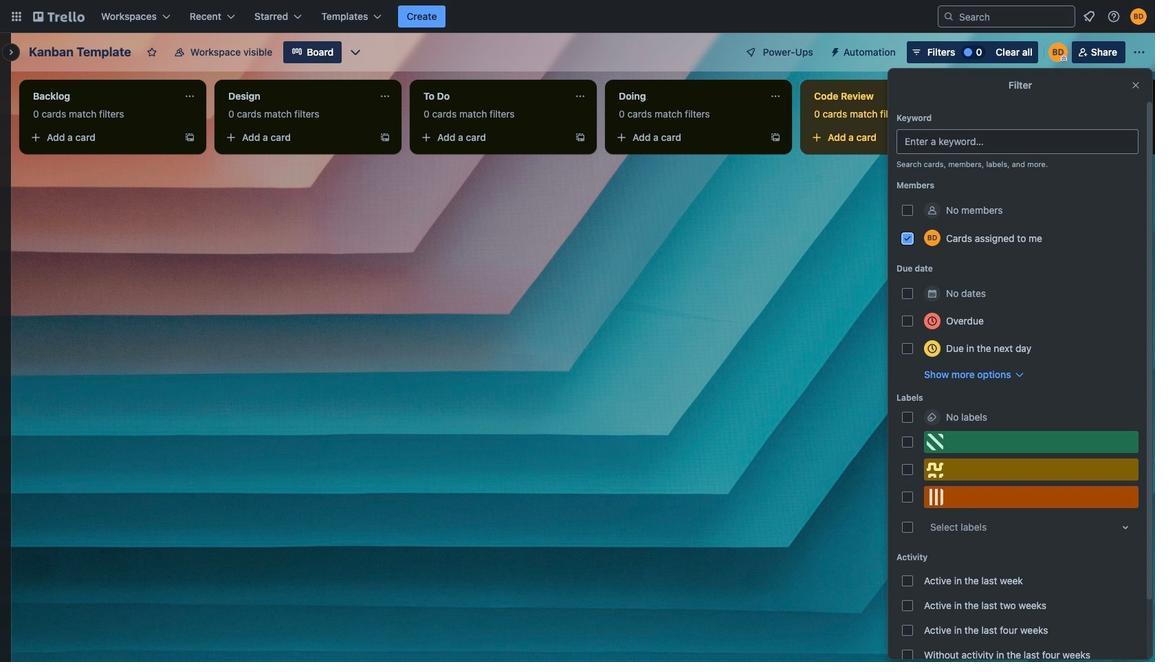 Task type: vqa. For each thing, say whether or not it's contained in the screenshot.
color: orange, title: none ELEMENT
yes



Task type: describe. For each thing, give the bounding box(es) containing it.
open information menu image
[[1108, 10, 1121, 23]]

search image
[[944, 11, 955, 22]]

show menu image
[[1133, 45, 1147, 59]]

barb dwyer (barbdwyer3) image inside primary element
[[1131, 8, 1147, 25]]

sm image
[[825, 41, 844, 61]]

1 create from template… image from the left
[[184, 132, 195, 143]]

0 notifications image
[[1081, 8, 1098, 25]]

customize views image
[[349, 45, 363, 59]]

4 create from template… image from the left
[[966, 132, 977, 143]]

color: yellow, title: none element
[[925, 459, 1139, 481]]

2 create from template… image from the left
[[380, 132, 391, 143]]



Task type: locate. For each thing, give the bounding box(es) containing it.
close popover image
[[1131, 80, 1142, 91]]

color: orange, title: none element
[[925, 486, 1139, 508]]

1 vertical spatial barb dwyer (barbdwyer3) image
[[1049, 43, 1068, 62]]

2 horizontal spatial barb dwyer (barbdwyer3) image
[[1131, 8, 1147, 25]]

barb dwyer (barbdwyer3) image
[[1131, 8, 1147, 25], [1049, 43, 1068, 62], [925, 230, 941, 246]]

Board name text field
[[22, 41, 138, 63]]

create from template… image
[[575, 132, 586, 143]]

create from template… image
[[184, 132, 195, 143], [380, 132, 391, 143], [770, 132, 781, 143], [966, 132, 977, 143]]

Search field
[[955, 7, 1075, 26]]

0 horizontal spatial barb dwyer (barbdwyer3) image
[[925, 230, 941, 246]]

back to home image
[[33, 6, 85, 28]]

star or unstar board image
[[146, 47, 157, 58]]

3 create from template… image from the left
[[770, 132, 781, 143]]

1 horizontal spatial barb dwyer (barbdwyer3) image
[[1049, 43, 1068, 62]]

open image
[[1118, 519, 1134, 536]]

color: green, title: none element
[[925, 431, 1139, 453]]

Enter a keyword… text field
[[897, 129, 1139, 154]]

0 vertical spatial barb dwyer (barbdwyer3) image
[[1131, 8, 1147, 25]]

this member is an admin of this board. image
[[1061, 56, 1068, 62]]

None text field
[[220, 85, 374, 107], [611, 85, 765, 107], [806, 85, 932, 107], [1002, 85, 1156, 107], [220, 85, 374, 107], [611, 85, 765, 107], [806, 85, 932, 107], [1002, 85, 1156, 107]]

2 vertical spatial barb dwyer (barbdwyer3) image
[[925, 230, 941, 246]]

None text field
[[25, 85, 179, 107], [416, 85, 570, 107], [25, 85, 179, 107], [416, 85, 570, 107]]

primary element
[[0, 0, 1156, 33]]



